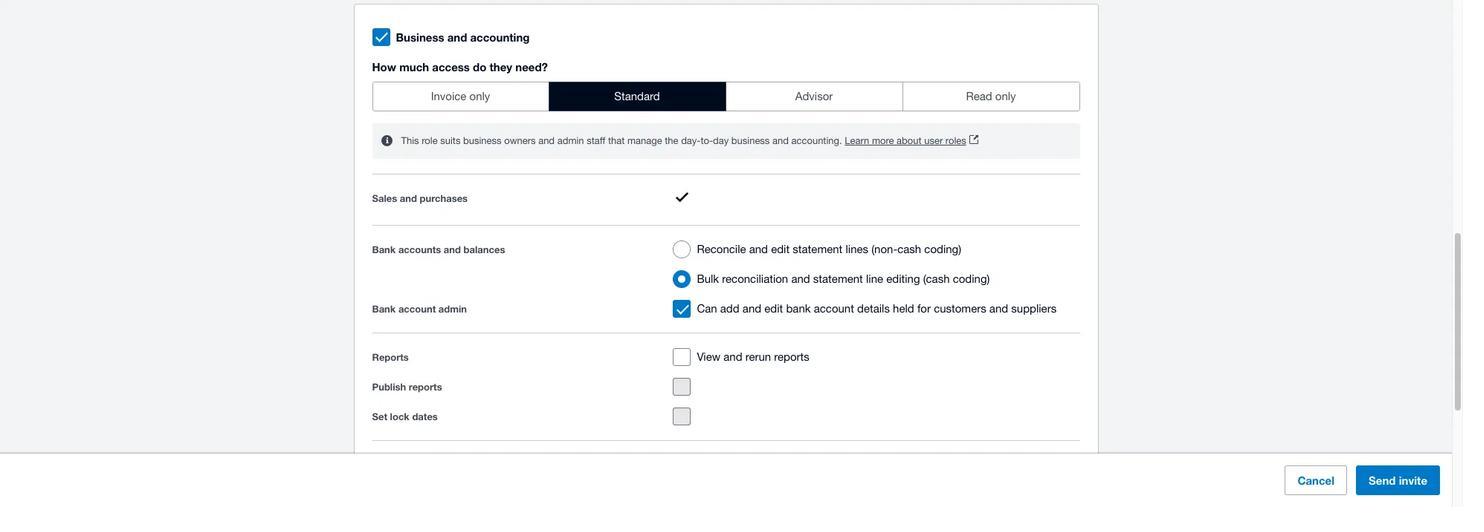 Task type: locate. For each thing, give the bounding box(es) containing it.
edit
[[771, 244, 790, 256], [765, 303, 783, 316]]

edit settings
[[372, 460, 430, 472]]

option group
[[372, 82, 1080, 112], [667, 235, 1080, 295]]

business right day
[[732, 135, 770, 147]]

coding) for reconcile and edit statement lines (non-cash coding)
[[925, 244, 962, 256]]

1 vertical spatial option group
[[667, 235, 1080, 295]]

0 vertical spatial admin
[[558, 135, 584, 147]]

coding) up customers
[[953, 273, 990, 286]]

0 vertical spatial edit
[[771, 244, 790, 256]]

accounts
[[399, 244, 441, 256]]

only for read only
[[996, 90, 1016, 103]]

0 horizontal spatial reports
[[409, 382, 442, 394]]

statement up bulk reconciliation and statement line editing (cash coding)
[[793, 244, 843, 256]]

1 vertical spatial reports
[[409, 382, 442, 394]]

admin left staff
[[558, 135, 584, 147]]

2 bank from the top
[[372, 304, 396, 316]]

only
[[470, 90, 490, 103], [996, 90, 1016, 103]]

reports up dates
[[409, 382, 442, 394]]

bank left accounts
[[372, 244, 396, 256]]

rerun
[[746, 351, 771, 364]]

invite
[[1399, 474, 1428, 488]]

roles
[[946, 135, 967, 147]]

business
[[396, 31, 444, 44]]

1 vertical spatial coding)
[[953, 273, 990, 286]]

0 vertical spatial statement
[[793, 244, 843, 256]]

1 horizontal spatial business
[[732, 135, 770, 147]]

admin down bank accounts and balances
[[439, 304, 467, 316]]

only right read
[[996, 90, 1016, 103]]

invoice only
[[431, 90, 490, 103]]

statement
[[793, 244, 843, 256], [813, 273, 863, 286]]

about
[[897, 135, 922, 147]]

0 horizontal spatial only
[[470, 90, 490, 103]]

1 bank from the top
[[372, 244, 396, 256]]

0 horizontal spatial account
[[399, 304, 436, 316]]

account
[[814, 303, 854, 316], [399, 304, 436, 316]]

bank up reports
[[372, 304, 396, 316]]

sales
[[372, 193, 397, 205]]

lock
[[390, 412, 410, 423]]

0 vertical spatial bank
[[372, 244, 396, 256]]

day-
[[681, 135, 701, 147]]

need?
[[516, 60, 548, 74]]

and left balances
[[444, 244, 461, 256]]

invoice
[[431, 90, 467, 103]]

coding)
[[925, 244, 962, 256], [953, 273, 990, 286]]

publish
[[372, 382, 406, 394]]

accounting
[[470, 31, 530, 44]]

1 vertical spatial bank
[[372, 304, 396, 316]]

and
[[447, 31, 467, 44], [539, 135, 555, 147], [773, 135, 789, 147], [400, 193, 417, 205], [749, 244, 768, 256], [444, 244, 461, 256], [792, 273, 810, 286], [743, 303, 762, 316], [990, 303, 1009, 316], [724, 351, 743, 364]]

1 only from the left
[[470, 90, 490, 103]]

1 vertical spatial edit
[[765, 303, 783, 316]]

1 vertical spatial statement
[[813, 273, 863, 286]]

edit
[[372, 460, 390, 472]]

1 vertical spatial admin
[[439, 304, 467, 316]]

for
[[918, 303, 931, 316]]

statement for line
[[813, 273, 863, 286]]

2 business from the left
[[732, 135, 770, 147]]

view
[[697, 351, 721, 364]]

0 vertical spatial coding)
[[925, 244, 962, 256]]

0 vertical spatial option group
[[372, 82, 1080, 112]]

day
[[713, 135, 729, 147]]

1 horizontal spatial reports
[[774, 351, 810, 364]]

reports
[[774, 351, 810, 364], [409, 382, 442, 394]]

owners
[[504, 135, 536, 147]]

statement down reconcile and edit statement lines (non-cash coding)
[[813, 273, 863, 286]]

edit left bank
[[765, 303, 783, 316]]

cash
[[898, 244, 922, 256]]

coding) up (cash
[[925, 244, 962, 256]]

only down do
[[470, 90, 490, 103]]

admin
[[558, 135, 584, 147], [439, 304, 467, 316]]

send invite
[[1369, 474, 1428, 488]]

account down bulk reconciliation and statement line editing (cash coding)
[[814, 303, 854, 316]]

bank
[[372, 244, 396, 256], [372, 304, 396, 316]]

accounting.
[[792, 135, 842, 147]]

this
[[401, 135, 419, 147]]

0 horizontal spatial business
[[463, 135, 502, 147]]

(cash
[[923, 273, 950, 286]]

bank for bank account admin
[[372, 304, 396, 316]]

business
[[463, 135, 502, 147], [732, 135, 770, 147]]

business right suits
[[463, 135, 502, 147]]

editing
[[887, 273, 920, 286]]

reports right rerun
[[774, 351, 810, 364]]

1 horizontal spatial only
[[996, 90, 1016, 103]]

account up reports
[[399, 304, 436, 316]]

2 only from the left
[[996, 90, 1016, 103]]

1 horizontal spatial admin
[[558, 135, 584, 147]]

and right add
[[743, 303, 762, 316]]

edit up reconciliation
[[771, 244, 790, 256]]



Task type: describe. For each thing, give the bounding box(es) containing it.
role
[[422, 135, 438, 147]]

1 business from the left
[[463, 135, 502, 147]]

set lock dates
[[372, 412, 438, 423]]

how much access do they need?
[[372, 60, 548, 74]]

that
[[608, 135, 625, 147]]

and right sales
[[400, 193, 417, 205]]

bank accounts and balances
[[372, 244, 505, 256]]

more
[[872, 135, 894, 147]]

coding) for bulk reconciliation and statement line editing (cash coding)
[[953, 273, 990, 286]]

to-
[[701, 135, 713, 147]]

learn
[[845, 135, 870, 147]]

bulk reconciliation and statement line editing (cash coding)
[[697, 273, 990, 286]]

option group containing invoice only
[[372, 82, 1080, 112]]

they
[[490, 60, 512, 74]]

send
[[1369, 474, 1396, 488]]

only for invoice only
[[470, 90, 490, 103]]

purchases
[[420, 193, 468, 205]]

and up reconciliation
[[749, 244, 768, 256]]

settings
[[393, 460, 430, 472]]

set
[[372, 412, 387, 423]]

suppliers
[[1012, 303, 1057, 316]]

line
[[866, 273, 884, 286]]

bank for bank accounts and balances
[[372, 244, 396, 256]]

and up "how much access do they need?" at the left top of page
[[447, 31, 467, 44]]

bank account admin
[[372, 304, 467, 316]]

can
[[697, 303, 717, 316]]

standard
[[614, 90, 660, 103]]

0 horizontal spatial admin
[[439, 304, 467, 316]]

customers
[[934, 303, 987, 316]]

cancel button
[[1285, 466, 1348, 496]]

1 horizontal spatial account
[[814, 303, 854, 316]]

lines
[[846, 244, 869, 256]]

(non-
[[872, 244, 898, 256]]

and left suppliers
[[990, 303, 1009, 316]]

reconciliation
[[722, 273, 788, 286]]

reconcile
[[697, 244, 746, 256]]

publish reports
[[372, 382, 442, 394]]

can add and edit bank account details held for customers and suppliers
[[697, 303, 1057, 316]]

sales and purchases
[[372, 193, 468, 205]]

view and rerun reports
[[697, 351, 810, 364]]

balances
[[464, 244, 505, 256]]

how
[[372, 60, 396, 74]]

add
[[720, 303, 740, 316]]

cancel
[[1298, 474, 1335, 488]]

bank
[[786, 303, 811, 316]]

option group containing reconcile and edit statement lines (non-cash coding)
[[667, 235, 1080, 295]]

user
[[925, 135, 943, 147]]

do
[[473, 60, 487, 74]]

held
[[893, 303, 915, 316]]

reports
[[372, 352, 409, 364]]

statement for lines
[[793, 244, 843, 256]]

advisor
[[796, 90, 833, 103]]

the
[[665, 135, 679, 147]]

business and accounting
[[396, 31, 530, 44]]

and right view
[[724, 351, 743, 364]]

bulk
[[697, 273, 719, 286]]

and up bank
[[792, 273, 810, 286]]

this role suits business owners and admin staff that manage the day-to-day business and accounting. learn more about user roles
[[401, 135, 967, 147]]

learn more about user roles link
[[845, 132, 979, 150]]

details
[[857, 303, 890, 316]]

edit inside option group
[[771, 244, 790, 256]]

staff
[[587, 135, 606, 147]]

manage
[[628, 135, 662, 147]]

and right owners
[[539, 135, 555, 147]]

much
[[399, 60, 429, 74]]

access
[[432, 60, 470, 74]]

dates
[[412, 412, 438, 423]]

read
[[966, 90, 993, 103]]

and left accounting.
[[773, 135, 789, 147]]

read only
[[966, 90, 1016, 103]]

send invite button
[[1357, 466, 1440, 496]]

0 vertical spatial reports
[[774, 351, 810, 364]]

reconcile and edit statement lines (non-cash coding)
[[697, 244, 962, 256]]

suits
[[440, 135, 461, 147]]



Task type: vqa. For each thing, say whether or not it's contained in the screenshot.
the as in the Mark all as read 'button'
no



